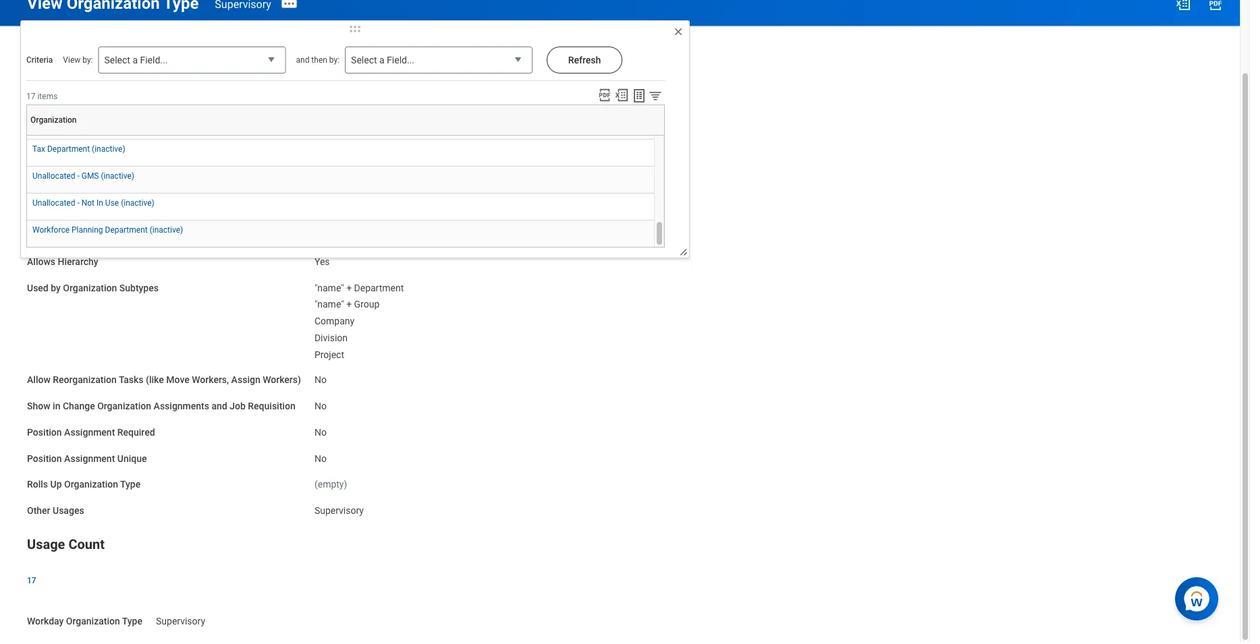 Task type: vqa. For each thing, say whether or not it's contained in the screenshot.


Task type: locate. For each thing, give the bounding box(es) containing it.
0 horizontal spatial select a field... button
[[98, 47, 286, 74]]

for up unallocated - gms (inactive) link
[[68, 152, 80, 163]]

1 as from the top
[[45, 100, 55, 111]]

17 button
[[27, 576, 38, 587]]

no up (empty)
[[315, 454, 327, 465]]

organization down the (like on the bottom left
[[97, 401, 151, 413]]

0 vertical spatial and
[[296, 55, 310, 65]]

0 vertical spatial "name"
[[315, 283, 344, 294]]

1 vertical spatial as
[[45, 126, 55, 137]]

1 horizontal spatial required
[[117, 428, 155, 439]]

field...
[[140, 55, 168, 66], [387, 55, 415, 66]]

0 vertical spatial -
[[77, 172, 80, 181]]

required for payroll costing allocation
[[27, 178, 191, 189]]

in
[[53, 401, 60, 413]]

rolls up organization type
[[27, 480, 141, 491]]

by: right view
[[83, 55, 93, 65]]

2 vertical spatial department
[[354, 283, 404, 294]]

1 vertical spatial +
[[347, 300, 352, 311]]

usage up hierarchy
[[65, 230, 91, 242]]

"name"
[[315, 283, 344, 294], [315, 300, 344, 311]]

use up tax
[[27, 126, 43, 137]]

1 vertical spatial assignment
[[64, 454, 115, 465]]

1 field... from the left
[[140, 55, 168, 66]]

a right the 'view by:' on the top left
[[133, 55, 138, 66]]

payroll for required
[[81, 178, 110, 189]]

5 no from the top
[[315, 428, 327, 439]]

+ left group
[[347, 300, 352, 311]]

and inside usage count main content
[[212, 401, 227, 413]]

company element
[[315, 314, 355, 327]]

position for position assignment unique
[[27, 454, 62, 465]]

0 vertical spatial unallocated
[[32, 172, 75, 181]]

position down show
[[27, 428, 62, 439]]

related
[[27, 47, 59, 58]]

1 horizontal spatial by:
[[329, 55, 340, 65]]

refresh
[[569, 54, 601, 66]]

2 position from the top
[[27, 454, 62, 465]]

organization up hr
[[30, 115, 77, 125]]

0 horizontal spatial tasks
[[61, 47, 86, 58]]

usage count main content
[[0, 0, 1241, 642]]

name
[[106, 73, 131, 85]]

0 horizontal spatial field...
[[140, 55, 168, 66]]

as left financial
[[45, 100, 55, 111]]

1 vertical spatial position
[[27, 454, 62, 465]]

change
[[63, 401, 95, 413]]

0 vertical spatial as
[[45, 100, 55, 111]]

and left job
[[212, 401, 227, 413]]

1 horizontal spatial tasks
[[119, 375, 144, 386]]

use as financial worktag
[[27, 100, 134, 111]]

1 by: from the left
[[83, 55, 93, 65]]

in
[[97, 199, 103, 208]]

unallocated
[[32, 172, 75, 181], [32, 199, 75, 208]]

assignment for required
[[64, 428, 115, 439]]

select up name
[[104, 55, 130, 66]]

0 vertical spatial use
[[27, 100, 43, 111]]

other usages
[[27, 506, 84, 517]]

up
[[50, 480, 62, 491]]

workday assistant region
[[1176, 573, 1224, 621]]

assignment up position assignment unique
[[64, 428, 115, 439]]

- left not
[[77, 199, 80, 208]]

used by organization subtypes
[[27, 283, 159, 294]]

2 as from the top
[[45, 126, 55, 137]]

select down move modal icon
[[351, 55, 377, 66]]

0 horizontal spatial view printable version (pdf) image
[[598, 88, 613, 103]]

select a field... up name
[[104, 55, 168, 66]]

0 vertical spatial costing
[[114, 152, 146, 163]]

2 a from the left
[[380, 55, 385, 66]]

use up use as hr worktag
[[27, 100, 43, 111]]

no up use as hr worktag element
[[315, 100, 327, 111]]

workforce
[[32, 226, 70, 235]]

1 vertical spatial for
[[67, 178, 79, 189]]

1 horizontal spatial select
[[351, 55, 377, 66]]

use as hr worktag element
[[315, 118, 327, 138]]

assignment
[[64, 428, 115, 439], [64, 454, 115, 465]]

1 vertical spatial and
[[212, 401, 227, 413]]

related tasks
[[27, 47, 86, 58]]

usages
[[53, 506, 84, 517]]

6 no from the top
[[315, 454, 327, 465]]

costing up required for payroll costing allocation
[[114, 152, 146, 163]]

1 vertical spatial usage
[[27, 538, 65, 554]]

(inactive) down the available for payroll costing allocation
[[101, 172, 134, 181]]

tasks left the (like on the bottom left
[[119, 375, 144, 386]]

0 vertical spatial allocation
[[149, 152, 191, 163]]

unallocated up workforce
[[32, 199, 75, 208]]

1 vertical spatial unallocated
[[32, 199, 75, 208]]

view printable version (pdf) image right export to excel image
[[1208, 0, 1224, 12]]

2 "name" from the top
[[315, 300, 344, 311]]

no
[[315, 100, 327, 111], [315, 126, 327, 137], [315, 375, 327, 386], [315, 401, 327, 413], [315, 428, 327, 439], [315, 454, 327, 465]]

17 inside dropdown button
[[27, 577, 36, 586]]

a for 1st select a field... dropdown button from left
[[133, 55, 138, 66]]

0 vertical spatial department
[[47, 145, 90, 154]]

1 "name" from the top
[[315, 283, 344, 294]]

a right organization type name "element"
[[380, 55, 385, 66]]

1 vertical spatial department
[[105, 226, 148, 235]]

usage count
[[27, 538, 105, 554]]

select a field...
[[104, 55, 168, 66], [351, 55, 415, 66]]

1 horizontal spatial a
[[380, 55, 385, 66]]

used
[[27, 283, 48, 294]]

1 vertical spatial view printable version (pdf) image
[[598, 88, 613, 103]]

for for required
[[67, 178, 79, 189]]

0 horizontal spatial and
[[212, 401, 227, 413]]

17 items
[[26, 92, 58, 101]]

select
[[104, 55, 130, 66], [351, 55, 377, 66]]

position up rolls
[[27, 454, 62, 465]]

and left then
[[296, 55, 310, 65]]

allow
[[27, 375, 51, 386]]

organization button
[[30, 115, 651, 125]]

use right in
[[105, 199, 119, 208]]

by: right then
[[329, 55, 340, 65]]

no for position assignment required
[[315, 428, 327, 439]]

supervisory for type
[[156, 617, 205, 628]]

0 horizontal spatial select
[[104, 55, 130, 66]]

3 no from the top
[[315, 375, 327, 386]]

usage count group
[[27, 535, 1214, 592]]

(inactive) down required for payroll costing allocation
[[121, 199, 154, 208]]

export to excel image
[[615, 88, 629, 103]]

0 vertical spatial 17
[[26, 92, 35, 101]]

allows
[[27, 257, 55, 268]]

assignment down position assignment required
[[64, 454, 115, 465]]

1 a from the left
[[133, 55, 138, 66]]

+ up "name" + group element
[[347, 283, 352, 294]]

0 vertical spatial position
[[27, 428, 62, 439]]

costing
[[114, 152, 146, 163], [113, 178, 145, 189]]

1 horizontal spatial select a field...
[[351, 55, 415, 66]]

allows hierarchy
[[27, 257, 98, 268]]

position
[[27, 428, 62, 439], [27, 454, 62, 465]]

unallocated for unallocated - not in use (inactive)
[[32, 199, 75, 208]]

not
[[82, 199, 95, 208]]

position for position assignment required
[[27, 428, 62, 439]]

1 vertical spatial costing
[[113, 178, 145, 189]]

1 vertical spatial payroll
[[81, 178, 110, 189]]

0 horizontal spatial a
[[133, 55, 138, 66]]

17 up workday
[[27, 577, 36, 586]]

select a field... button
[[98, 47, 286, 74], [345, 47, 533, 74]]

2 no from the top
[[315, 126, 327, 137]]

job
[[230, 401, 246, 413]]

- left gms
[[77, 172, 80, 181]]

no up position assignment required element
[[315, 401, 327, 413]]

show in change organization assignments and job requisition
[[27, 401, 296, 413]]

as
[[45, 100, 55, 111], [45, 126, 55, 137]]

0 horizontal spatial by:
[[83, 55, 93, 65]]

1 horizontal spatial field...
[[387, 55, 415, 66]]

1 vertical spatial "name"
[[315, 300, 344, 311]]

17 left items
[[26, 92, 35, 101]]

2 horizontal spatial department
[[354, 283, 404, 294]]

0 vertical spatial supervisory element
[[315, 503, 364, 517]]

move
[[166, 375, 190, 386]]

department inside "name" + department "name" + group
[[354, 283, 404, 294]]

usage down other
[[27, 538, 65, 554]]

position assignment required element
[[315, 419, 327, 440]]

0 vertical spatial view printable version (pdf) image
[[1208, 0, 1224, 12]]

department for "name"
[[354, 283, 404, 294]]

department down custom organization worktag dimension on the left top
[[105, 226, 148, 235]]

"name" up "name" + group element
[[315, 283, 344, 294]]

group
[[354, 300, 380, 311]]

supervisory element
[[315, 503, 364, 517], [156, 614, 205, 628]]

(empty)
[[315, 480, 347, 491]]

type
[[83, 73, 103, 85], [120, 480, 141, 491], [122, 617, 142, 628]]

4 no from the top
[[315, 401, 327, 413]]

required up unique
[[117, 428, 155, 439]]

1 vertical spatial allocation
[[148, 178, 191, 189]]

by:
[[83, 55, 93, 65], [329, 55, 340, 65]]

1 no from the top
[[315, 100, 327, 111]]

view printable version (pdf) image
[[1208, 0, 1224, 12], [598, 88, 613, 103]]

0 vertical spatial assignment
[[64, 428, 115, 439]]

organization
[[27, 73, 81, 85], [30, 115, 77, 125], [62, 204, 116, 215], [63, 283, 117, 294], [97, 401, 151, 413], [64, 480, 118, 491], [66, 617, 120, 628]]

2 unallocated from the top
[[32, 199, 75, 208]]

1 vertical spatial supervisory element
[[156, 614, 205, 628]]

2 vertical spatial supervisory
[[156, 617, 205, 628]]

usage inside group
[[27, 538, 65, 554]]

(inactive)
[[92, 145, 125, 154], [101, 172, 134, 181], [121, 199, 154, 208], [150, 226, 183, 235]]

1 horizontal spatial department
[[105, 226, 148, 235]]

2 field... from the left
[[387, 55, 415, 66]]

project element
[[315, 347, 344, 361]]

1 unallocated from the top
[[32, 172, 75, 181]]

and
[[296, 55, 310, 65], [212, 401, 227, 413]]

no down organization button
[[315, 126, 327, 137]]

1 vertical spatial -
[[77, 199, 80, 208]]

2 assignment from the top
[[64, 454, 115, 465]]

use for use as hr worktag
[[27, 126, 43, 137]]

supervisory for name
[[315, 73, 364, 85]]

payroll
[[82, 152, 111, 163], [81, 178, 110, 189]]

1 - from the top
[[77, 172, 80, 181]]

no up position assignment unique element
[[315, 428, 327, 439]]

1 horizontal spatial view printable version (pdf) image
[[1208, 0, 1224, 12]]

dimension
[[156, 204, 201, 215]]

view printable version (pdf) image left export to excel icon
[[598, 88, 613, 103]]

"name" up the company element on the left
[[315, 300, 344, 311]]

payroll up gms
[[82, 152, 111, 163]]

gms
[[82, 172, 99, 181]]

a
[[133, 55, 138, 66], [380, 55, 385, 66]]

department
[[47, 145, 90, 154], [105, 226, 148, 235], [354, 283, 404, 294]]

2 - from the top
[[77, 199, 80, 208]]

+
[[347, 283, 352, 294], [347, 300, 352, 311]]

1 select a field... from the left
[[104, 55, 168, 66]]

0 vertical spatial for
[[68, 152, 80, 163]]

close image
[[673, 26, 684, 37]]

for left gms
[[67, 178, 79, 189]]

for
[[68, 152, 80, 163], [67, 178, 79, 189]]

as left hr
[[45, 126, 55, 137]]

position assignment unique
[[27, 454, 147, 465]]

1 horizontal spatial select a field... button
[[345, 47, 533, 74]]

no up show in change organization assignments and job requisition 'element' on the left bottom
[[315, 375, 327, 386]]

company
[[315, 316, 355, 327]]

17
[[26, 92, 35, 101], [27, 577, 36, 586]]

toolbar
[[594, 88, 665, 105]]

tasks up organization type name
[[61, 47, 86, 58]]

items selected list
[[315, 280, 426, 362]]

use for use as financial worktag
[[27, 100, 43, 111]]

1 position from the top
[[27, 428, 62, 439]]

organization down hierarchy
[[63, 283, 117, 294]]

costing up custom organization worktag dimension on the left top
[[113, 178, 145, 189]]

worktag down name
[[98, 100, 134, 111]]

2 + from the top
[[347, 300, 352, 311]]

tasks
[[61, 47, 86, 58], [119, 375, 144, 386]]

tax department (inactive)
[[32, 145, 125, 154]]

1 horizontal spatial supervisory element
[[315, 503, 364, 517]]

view by:
[[63, 55, 93, 65]]

worktag
[[98, 100, 134, 111], [73, 126, 108, 137], [119, 204, 154, 215], [27, 230, 62, 242]]

0 vertical spatial payroll
[[82, 152, 111, 163]]

unallocated for unallocated - gms (inactive)
[[32, 172, 75, 181]]

0 vertical spatial supervisory
[[315, 73, 364, 85]]

1 vertical spatial use
[[27, 126, 43, 137]]

costing for available for payroll costing allocation
[[114, 152, 146, 163]]

select a field... down move modal icon
[[351, 55, 415, 66]]

required down available
[[27, 178, 65, 189]]

0 vertical spatial required
[[27, 178, 65, 189]]

supervisory element for workday organization type
[[156, 614, 205, 628]]

0 vertical spatial type
[[83, 73, 103, 85]]

-
[[77, 172, 80, 181], [77, 199, 80, 208]]

1 vertical spatial 17
[[27, 577, 36, 586]]

use
[[27, 100, 43, 111], [27, 126, 43, 137], [105, 199, 119, 208]]

1 assignment from the top
[[64, 428, 115, 439]]

- for gms
[[77, 172, 80, 181]]

workers)
[[263, 375, 301, 386]]

0 horizontal spatial select a field...
[[104, 55, 168, 66]]

0 horizontal spatial supervisory element
[[156, 614, 205, 628]]

0 vertical spatial +
[[347, 283, 352, 294]]

organization up items
[[27, 73, 81, 85]]

no for use as hr worktag
[[315, 126, 327, 137]]

payroll up unallocated - not in use (inactive) link
[[81, 178, 110, 189]]

select to filter grid data image
[[648, 88, 663, 103]]

required
[[27, 178, 65, 189], [117, 428, 155, 439]]

unallocated down available
[[32, 172, 75, 181]]

allows hierarchy element
[[315, 249, 330, 269]]

worktag up tax department (inactive) link
[[73, 126, 108, 137]]

department down use as hr worktag
[[47, 145, 90, 154]]

department for workforce
[[105, 226, 148, 235]]

department up group
[[354, 283, 404, 294]]



Task type: describe. For each thing, give the bounding box(es) containing it.
workforce planning department (inactive)
[[32, 226, 183, 235]]

refresh button
[[547, 47, 623, 74]]

a for first select a field... dropdown button from right
[[380, 55, 385, 66]]

usage count button
[[27, 538, 105, 554]]

position assignment unique element
[[315, 446, 327, 466]]

unallocated - gms (inactive)
[[32, 172, 134, 181]]

tax department (inactive) link
[[32, 142, 125, 154]]

17 for 17
[[27, 577, 36, 586]]

0 horizontal spatial required
[[27, 178, 65, 189]]

financial
[[58, 100, 96, 111]]

organization up "planning"
[[62, 204, 116, 215]]

- for not
[[77, 199, 80, 208]]

allow reorganization tasks (like move workers, assign workers)
[[27, 375, 301, 386]]

show in change organization assignments and job requisition element
[[315, 393, 327, 413]]

0 horizontal spatial department
[[47, 145, 90, 154]]

subtypes
[[119, 283, 159, 294]]

by
[[51, 283, 61, 294]]

move modal image
[[342, 21, 369, 37]]

allocation for required for payroll costing allocation
[[148, 178, 191, 189]]

unique
[[117, 454, 147, 465]]

show
[[27, 401, 50, 413]]

0 vertical spatial tasks
[[61, 47, 86, 58]]

tax
[[32, 145, 45, 154]]

division element
[[315, 330, 348, 344]]

workforce planning department (inactive) link
[[32, 223, 183, 235]]

worktag down the custom
[[27, 230, 62, 242]]

division
[[315, 333, 348, 344]]

hr
[[58, 126, 70, 137]]

requisition
[[248, 401, 296, 413]]

(like
[[146, 375, 164, 386]]

2 select a field... button from the left
[[345, 47, 533, 74]]

and then by:
[[296, 55, 340, 65]]

view
[[63, 55, 81, 65]]

"name" + group element
[[315, 297, 380, 311]]

2 select a field... from the left
[[351, 55, 415, 66]]

0 vertical spatial usage
[[65, 230, 91, 242]]

assign
[[231, 375, 260, 386]]

1 select a field... button from the left
[[98, 47, 286, 74]]

1 vertical spatial required
[[117, 428, 155, 439]]

assignments
[[154, 401, 209, 413]]

export to excel image
[[1176, 0, 1192, 12]]

available for payroll costing allocation
[[27, 152, 191, 163]]

(inactive) up gms
[[92, 145, 125, 154]]

export to worksheets image
[[631, 88, 648, 104]]

costing for required for payroll costing allocation
[[113, 178, 145, 189]]

2 vertical spatial type
[[122, 617, 142, 628]]

custom
[[27, 204, 60, 215]]

"name" + department element
[[315, 280, 404, 294]]

criteria
[[26, 55, 53, 65]]

reorganization
[[53, 375, 117, 386]]

organization type name element
[[315, 65, 364, 85]]

organization type name
[[27, 73, 131, 85]]

unallocated - not in use (inactive) link
[[32, 196, 154, 208]]

payroll for available
[[82, 152, 111, 163]]

unallocated - not in use (inactive)
[[32, 199, 154, 208]]

workday
[[27, 617, 64, 628]]

count
[[68, 538, 105, 554]]

no for use as financial worktag
[[315, 100, 327, 111]]

17 for 17 items
[[26, 92, 35, 101]]

no for allow reorganization tasks (like move workers, assign workers)
[[315, 375, 327, 386]]

organization down position assignment unique
[[64, 480, 118, 491]]

use as hr worktag
[[27, 126, 108, 137]]

hierarchy
[[58, 257, 98, 268]]

1 select from the left
[[104, 55, 130, 66]]

1 vertical spatial type
[[120, 480, 141, 491]]

allow reorganization tasks (like move workers, assign workers) element
[[315, 367, 327, 387]]

organization right workday
[[66, 617, 120, 628]]

then
[[312, 55, 327, 65]]

available
[[27, 152, 66, 163]]

planning
[[72, 226, 103, 235]]

worktag up workforce planning department (inactive) link
[[119, 204, 154, 215]]

position assignment required
[[27, 428, 155, 439]]

"name" + department "name" + group
[[315, 283, 404, 311]]

supervisory element for other usages
[[315, 503, 364, 517]]

yes
[[315, 257, 330, 268]]

1 + from the top
[[347, 283, 352, 294]]

for for available
[[68, 152, 80, 163]]

unallocated - gms (inactive) link
[[32, 169, 134, 181]]

1 vertical spatial supervisory
[[315, 506, 364, 517]]

(inactive) down dimension
[[150, 226, 183, 235]]

custom organization worktag dimension
[[27, 204, 201, 215]]

project
[[315, 350, 344, 361]]

allocation for available for payroll costing allocation
[[149, 152, 191, 163]]

assignment for unique
[[64, 454, 115, 465]]

workday organization type
[[27, 617, 142, 628]]

workers,
[[192, 375, 229, 386]]

use as financial worktag element
[[315, 92, 327, 112]]

resize modal image
[[679, 248, 690, 258]]

as for hr
[[45, 126, 55, 137]]

1 vertical spatial tasks
[[119, 375, 144, 386]]

no for show in change organization assignments and job requisition
[[315, 401, 327, 413]]

no for position assignment unique
[[315, 454, 327, 465]]

2 by: from the left
[[329, 55, 340, 65]]

2 vertical spatial use
[[105, 199, 119, 208]]

items
[[37, 92, 58, 101]]

2 select from the left
[[351, 55, 377, 66]]

1 horizontal spatial and
[[296, 55, 310, 65]]

other
[[27, 506, 50, 517]]

rolls
[[27, 480, 48, 491]]

as for financial
[[45, 100, 55, 111]]

worktag usage
[[27, 230, 91, 242]]



